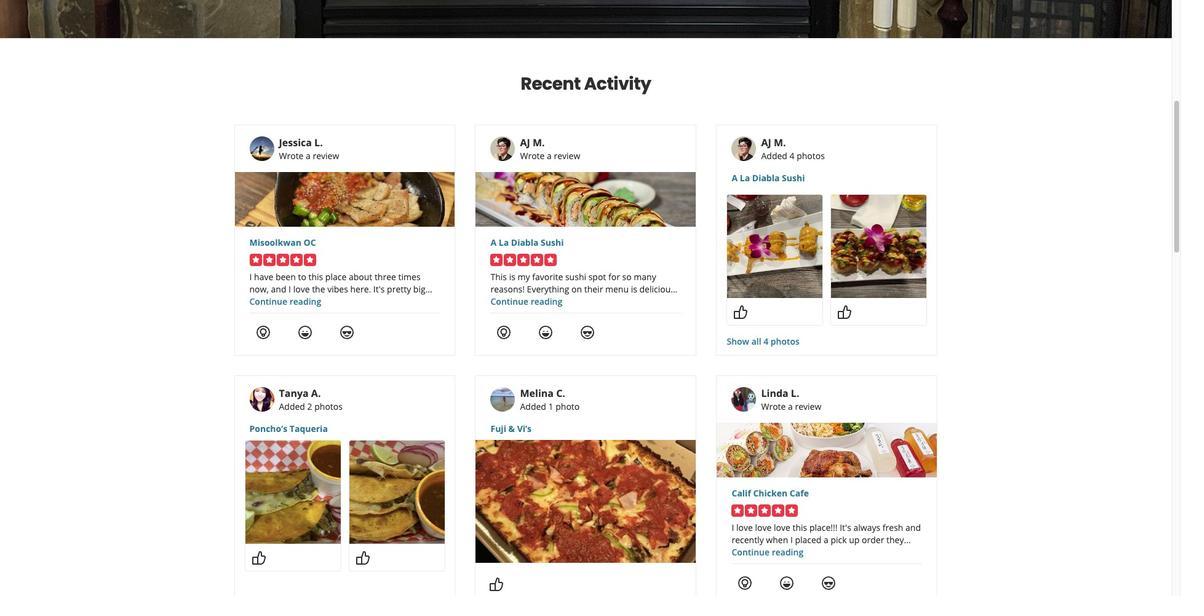 Task type: locate. For each thing, give the bounding box(es) containing it.
photo of tanya a. image
[[250, 388, 274, 412]]

1 horizontal spatial m.
[[774, 136, 786, 150]]

2 horizontal spatial continue reading
[[732, 547, 804, 559]]

1 aj m. link from the left
[[520, 136, 545, 150]]

1 horizontal spatial la
[[740, 172, 750, 184]]

1 horizontal spatial continue reading button
[[491, 296, 563, 308]]

photo of linda l. image
[[732, 388, 756, 412]]

wrote for aj
[[520, 150, 545, 162]]

24 useful v2 image for jessica l.
[[256, 325, 270, 340]]

a la diabla sushi link
[[732, 172, 923, 185], [491, 237, 681, 249]]

poncho's taqueria link
[[250, 423, 440, 436]]

fuji & vi's link
[[491, 423, 681, 436]]

wrote inside linda l. wrote a review
[[761, 401, 786, 413]]

2 horizontal spatial review
[[795, 401, 822, 413]]

jessica l. wrote a review
[[279, 136, 339, 162]]

m. for aj m. added 4 photos
[[774, 136, 786, 150]]

0 vertical spatial like feed item image
[[838, 305, 852, 320]]

recent
[[521, 72, 581, 96]]

1 horizontal spatial a
[[732, 172, 738, 184]]

show all 4 photos button
[[727, 336, 800, 348]]

la
[[740, 172, 750, 184], [499, 237, 509, 249]]

continue for linda
[[732, 547, 770, 559]]

24 funny v2 image right 24 useful v2 icon
[[780, 576, 795, 591]]

wrote inside aj m. wrote a review
[[520, 150, 545, 162]]

like feed item image
[[838, 305, 852, 320], [251, 551, 266, 566], [489, 578, 504, 592]]

0 horizontal spatial sushi
[[541, 237, 564, 249]]

24 cool v2 image for aj m.
[[581, 325, 595, 340]]

wrote inside jessica l. wrote a review
[[279, 150, 304, 162]]

photos inside dropdown button
[[771, 336, 800, 348]]

24 funny v2 image for m.
[[539, 325, 553, 340]]

1 horizontal spatial continue
[[491, 296, 529, 308]]

0 horizontal spatial aj
[[520, 136, 530, 150]]

1 24 useful v2 image from the left
[[256, 325, 270, 340]]

0 horizontal spatial a la diabla sushi
[[491, 237, 564, 249]]

melina
[[520, 387, 554, 401]]

a
[[306, 150, 311, 162], [547, 150, 552, 162], [788, 401, 793, 413]]

aj m. link
[[520, 136, 545, 150], [761, 136, 786, 150]]

photos for m.
[[797, 150, 825, 162]]

0 horizontal spatial wrote
[[279, 150, 304, 162]]

0 horizontal spatial continue reading button
[[250, 296, 321, 308]]

added inside melina c. added 1 photo
[[520, 401, 546, 413]]

1 horizontal spatial aj
[[761, 136, 771, 150]]

24 funny v2 image
[[539, 325, 553, 340], [780, 576, 795, 591]]

show
[[727, 336, 749, 348]]

sushi for the leftmost a la diabla sushi link
[[541, 237, 564, 249]]

review inside jessica l. wrote a review
[[313, 150, 339, 162]]

1 horizontal spatial aj m. link
[[761, 136, 786, 150]]

0 vertical spatial 4
[[790, 150, 795, 162]]

1 m. from the left
[[533, 136, 545, 150]]

cafe
[[790, 488, 809, 500]]

1 horizontal spatial reading
[[531, 296, 563, 308]]

1 vertical spatial 4
[[764, 336, 769, 348]]

0 horizontal spatial continue reading
[[250, 296, 321, 308]]

aj inside aj m. added 4 photos
[[761, 136, 771, 150]]

0 horizontal spatial diabla
[[511, 237, 539, 249]]

photo of melina c. image
[[491, 388, 515, 412]]

1 vertical spatial a
[[491, 237, 497, 249]]

1
[[549, 401, 554, 413]]

a
[[732, 172, 738, 184], [491, 237, 497, 249]]

review for linda l.
[[795, 401, 822, 413]]

photo of aj m. image left aj m. wrote a review
[[491, 137, 515, 161]]

2 horizontal spatial continue reading button
[[732, 547, 804, 559]]

0 horizontal spatial 24 cool v2 image
[[339, 325, 354, 340]]

0 vertical spatial photos
[[797, 150, 825, 162]]

0 horizontal spatial like feed item image
[[251, 551, 266, 566]]

2 photo of aj m. image from the left
[[732, 137, 756, 161]]

1 aj from the left
[[520, 136, 530, 150]]

2 horizontal spatial wrote
[[761, 401, 786, 413]]

24 cool v2 image for jessica l.
[[339, 325, 354, 340]]

5 star rating image for jessica l.
[[250, 254, 316, 266]]

photo of aj m. image left aj m. added 4 photos
[[732, 137, 756, 161]]

continue reading for linda
[[732, 547, 804, 559]]

wrote
[[279, 150, 304, 162], [520, 150, 545, 162], [761, 401, 786, 413]]

1 horizontal spatial 24 funny v2 image
[[780, 576, 795, 591]]

0 horizontal spatial la
[[499, 237, 509, 249]]

m.
[[533, 136, 545, 150], [774, 136, 786, 150]]

2 vertical spatial like feed item image
[[489, 578, 504, 592]]

added inside aj m. added 4 photos
[[761, 150, 788, 162]]

tanya a. added 2 photos
[[279, 387, 343, 413]]

l. right linda
[[791, 387, 800, 401]]

a inside aj m. wrote a review
[[547, 150, 552, 162]]

1 horizontal spatial review
[[554, 150, 580, 162]]

photos for a.
[[315, 401, 343, 413]]

0 horizontal spatial review
[[313, 150, 339, 162]]

0 vertical spatial sushi
[[782, 172, 805, 184]]

0 horizontal spatial l.
[[314, 136, 323, 150]]

2 horizontal spatial reading
[[772, 547, 804, 559]]

a inside jessica l. wrote a review
[[306, 150, 311, 162]]

like feed item image
[[734, 305, 748, 320], [355, 551, 370, 566]]

0 vertical spatial a la diabla sushi
[[732, 172, 805, 184]]

open photo lightbox image
[[728, 195, 823, 298], [832, 195, 927, 298], [245, 441, 341, 545], [349, 441, 445, 545]]

linda l. wrote a review
[[761, 387, 822, 413]]

0 horizontal spatial a
[[491, 237, 497, 249]]

24 useful v2 image
[[256, 325, 270, 340], [497, 325, 512, 340]]

recent activity
[[521, 72, 651, 96]]

2 horizontal spatial a
[[788, 401, 793, 413]]

1 vertical spatial like feed item image
[[355, 551, 370, 566]]

photos
[[797, 150, 825, 162], [771, 336, 800, 348], [315, 401, 343, 413]]

aj inside aj m. wrote a review
[[520, 136, 530, 150]]

melina c. link
[[520, 387, 565, 401]]

tanya
[[279, 387, 309, 401]]

2 vertical spatial photos
[[315, 401, 343, 413]]

2 m. from the left
[[774, 136, 786, 150]]

0 horizontal spatial 5 star rating image
[[250, 254, 316, 266]]

1 vertical spatial sushi
[[541, 237, 564, 249]]

0 horizontal spatial a la diabla sushi link
[[491, 237, 681, 249]]

1 horizontal spatial l.
[[791, 387, 800, 401]]

continue
[[250, 296, 287, 308], [491, 296, 529, 308], [732, 547, 770, 559]]

0 horizontal spatial continue
[[250, 296, 287, 308]]

la for the leftmost a la diabla sushi link
[[499, 237, 509, 249]]

0 horizontal spatial added
[[279, 401, 305, 413]]

2 horizontal spatial like feed item image
[[838, 305, 852, 320]]

m. inside aj m. wrote a review
[[533, 136, 545, 150]]

l. inside linda l. wrote a review
[[791, 387, 800, 401]]

l. right jessica
[[314, 136, 323, 150]]

0 vertical spatial la
[[740, 172, 750, 184]]

0 horizontal spatial 24 useful v2 image
[[256, 325, 270, 340]]

1 horizontal spatial photo of aj m. image
[[732, 137, 756, 161]]

c.
[[556, 387, 565, 401]]

misoolkwan oc
[[250, 237, 316, 249]]

explore recent activity section section
[[224, 39, 948, 597]]

calif chicken cafe link
[[732, 488, 923, 500]]

1 horizontal spatial a
[[547, 150, 552, 162]]

0 horizontal spatial photo of aj m. image
[[491, 137, 515, 161]]

1 vertical spatial 24 funny v2 image
[[780, 576, 795, 591]]

4
[[790, 150, 795, 162], [764, 336, 769, 348]]

1 horizontal spatial 24 cool v2 image
[[581, 325, 595, 340]]

1 vertical spatial l.
[[791, 387, 800, 401]]

photos inside aj m. added 4 photos
[[797, 150, 825, 162]]

1 horizontal spatial a la diabla sushi link
[[732, 172, 923, 185]]

2 horizontal spatial continue
[[732, 547, 770, 559]]

2 24 useful v2 image from the left
[[497, 325, 512, 340]]

1 horizontal spatial 5 star rating image
[[491, 254, 557, 266]]

a la diabla sushi
[[732, 172, 805, 184], [491, 237, 564, 249]]

continue reading button
[[250, 296, 321, 308], [491, 296, 563, 308], [732, 547, 804, 559]]

2 horizontal spatial added
[[761, 150, 788, 162]]

1 vertical spatial la
[[499, 237, 509, 249]]

0 vertical spatial diabla
[[752, 172, 780, 184]]

sushi
[[782, 172, 805, 184], [541, 237, 564, 249]]

0 vertical spatial a
[[732, 172, 738, 184]]

1 vertical spatial a la diabla sushi
[[491, 237, 564, 249]]

0 vertical spatial like feed item image
[[734, 305, 748, 320]]

24 useful v2 image for aj m.
[[497, 325, 512, 340]]

0 horizontal spatial 4
[[764, 336, 769, 348]]

2 aj m. link from the left
[[761, 136, 786, 150]]

oc
[[304, 237, 316, 249]]

5 star rating image for aj m.
[[491, 254, 557, 266]]

photos inside tanya a. added 2 photos
[[315, 401, 343, 413]]

1 horizontal spatial sushi
[[782, 172, 805, 184]]

&
[[509, 423, 515, 435]]

0 horizontal spatial a
[[306, 150, 311, 162]]

photo of aj m. image
[[491, 137, 515, 161], [732, 137, 756, 161]]

review for jessica l.
[[313, 150, 339, 162]]

a inside linda l. wrote a review
[[788, 401, 793, 413]]

0 horizontal spatial aj m. link
[[520, 136, 545, 150]]

1 horizontal spatial a la diabla sushi
[[732, 172, 805, 184]]

0 horizontal spatial reading
[[290, 296, 321, 308]]

review inside linda l. wrote a review
[[795, 401, 822, 413]]

1 horizontal spatial 4
[[790, 150, 795, 162]]

0 vertical spatial 24 funny v2 image
[[539, 325, 553, 340]]

l. inside jessica l. wrote a review
[[314, 136, 323, 150]]

1 horizontal spatial added
[[520, 401, 546, 413]]

fuji & vi's
[[491, 423, 532, 435]]

a for the leftmost a la diabla sushi link
[[491, 237, 497, 249]]

2 horizontal spatial 5 star rating image
[[732, 505, 798, 517]]

24 funny v2 image for l.
[[780, 576, 795, 591]]

24 cool v2 image
[[339, 325, 354, 340], [581, 325, 595, 340], [822, 576, 836, 591]]

2 horizontal spatial 24 cool v2 image
[[822, 576, 836, 591]]

1 vertical spatial photos
[[771, 336, 800, 348]]

added
[[761, 150, 788, 162], [279, 401, 305, 413], [520, 401, 546, 413]]

review inside aj m. wrote a review
[[554, 150, 580, 162]]

jessica
[[279, 136, 312, 150]]

5 star rating image
[[250, 254, 316, 266], [491, 254, 557, 266], [732, 505, 798, 517]]

24 funny v2 image up melina c. 'link'
[[539, 325, 553, 340]]

review
[[313, 150, 339, 162], [554, 150, 580, 162], [795, 401, 822, 413]]

reading
[[290, 296, 321, 308], [531, 296, 563, 308], [772, 547, 804, 559]]

m. inside aj m. added 4 photos
[[774, 136, 786, 150]]

1 horizontal spatial 24 useful v2 image
[[497, 325, 512, 340]]

2 aj from the left
[[761, 136, 771, 150]]

show all 4 photos
[[727, 336, 800, 348]]

added for melina
[[520, 401, 546, 413]]

0 horizontal spatial m.
[[533, 136, 545, 150]]

aj
[[520, 136, 530, 150], [761, 136, 771, 150]]

2
[[307, 401, 312, 413]]

1 horizontal spatial wrote
[[520, 150, 545, 162]]

0 horizontal spatial 24 funny v2 image
[[539, 325, 553, 340]]

continue reading
[[250, 296, 321, 308], [491, 296, 563, 308], [732, 547, 804, 559]]

1 vertical spatial a la diabla sushi link
[[491, 237, 681, 249]]

5 star rating image for linda l.
[[732, 505, 798, 517]]

l.
[[314, 136, 323, 150], [791, 387, 800, 401]]

1 vertical spatial diabla
[[511, 237, 539, 249]]

continue reading button for jessica
[[250, 296, 321, 308]]

1 horizontal spatial continue reading
[[491, 296, 563, 308]]

added inside tanya a. added 2 photos
[[279, 401, 305, 413]]

1 photo of aj m. image from the left
[[491, 137, 515, 161]]

0 vertical spatial l.
[[314, 136, 323, 150]]

diabla
[[752, 172, 780, 184], [511, 237, 539, 249]]



Task type: describe. For each thing, give the bounding box(es) containing it.
1 horizontal spatial like feed item image
[[489, 578, 504, 592]]

reading for jessica
[[290, 296, 321, 308]]

wrote for jessica
[[279, 150, 304, 162]]

activity
[[584, 72, 651, 96]]

4 inside aj m. added 4 photos
[[790, 150, 795, 162]]

photo of aj m. image for aj m. wrote a review
[[491, 137, 515, 161]]

added for aj
[[761, 150, 788, 162]]

1 horizontal spatial like feed item image
[[734, 305, 748, 320]]

l. for linda l.
[[791, 387, 800, 401]]

continue reading button for linda
[[732, 547, 804, 559]]

linda
[[761, 387, 789, 401]]

aj m. link for aj m. added 4 photos
[[761, 136, 786, 150]]

review for aj m.
[[554, 150, 580, 162]]

continue for aj
[[491, 296, 529, 308]]

poncho's
[[250, 423, 287, 435]]

continue reading for jessica
[[250, 296, 321, 308]]

melina c. added 1 photo
[[520, 387, 580, 413]]

aj m. wrote a review
[[520, 136, 580, 162]]

0 vertical spatial a la diabla sushi link
[[732, 172, 923, 185]]

1 horizontal spatial diabla
[[752, 172, 780, 184]]

1 vertical spatial like feed item image
[[251, 551, 266, 566]]

24 cool v2 image for linda l.
[[822, 576, 836, 591]]

calif
[[732, 488, 751, 500]]

fuji
[[491, 423, 506, 435]]

m. for aj m. wrote a review
[[533, 136, 545, 150]]

24 useful v2 image
[[738, 576, 753, 591]]

0 horizontal spatial like feed item image
[[355, 551, 370, 566]]

a for linda l.
[[788, 401, 793, 413]]

aj for aj m. wrote a review
[[520, 136, 530, 150]]

added for tanya
[[279, 401, 305, 413]]

continue reading for aj
[[491, 296, 563, 308]]

all
[[752, 336, 762, 348]]

aj m. added 4 photos
[[761, 136, 825, 162]]

calif chicken cafe
[[732, 488, 809, 500]]

a.
[[311, 387, 321, 401]]

a for jessica l.
[[306, 150, 311, 162]]

vi's
[[517, 423, 532, 435]]

24 funny v2 image
[[297, 325, 312, 340]]

photo of aj m. image for aj m. added 4 photos
[[732, 137, 756, 161]]

reading for linda
[[772, 547, 804, 559]]

continue for jessica
[[250, 296, 287, 308]]

misoolkwan
[[250, 237, 301, 249]]

a for the top a la diabla sushi link
[[732, 172, 738, 184]]

4 inside dropdown button
[[764, 336, 769, 348]]

aj for aj m. added 4 photos
[[761, 136, 771, 150]]

l. for jessica l.
[[314, 136, 323, 150]]

photo of jessica l. image
[[250, 137, 274, 161]]

poncho's taqueria
[[250, 423, 328, 435]]

aj m. link for aj m. wrote a review
[[520, 136, 545, 150]]

wrote for linda
[[761, 401, 786, 413]]

jessica l. link
[[279, 136, 323, 150]]

reading for aj
[[531, 296, 563, 308]]

continue reading button for aj
[[491, 296, 563, 308]]

chicken
[[753, 488, 788, 500]]

tanya a. link
[[279, 387, 321, 401]]

photo
[[556, 401, 580, 413]]

taqueria
[[290, 423, 328, 435]]

misoolkwan oc link
[[250, 237, 440, 249]]

la for the top a la diabla sushi link
[[740, 172, 750, 184]]

linda l. link
[[761, 387, 800, 401]]

sushi for the top a la diabla sushi link
[[782, 172, 805, 184]]

a for aj m.
[[547, 150, 552, 162]]



Task type: vqa. For each thing, say whether or not it's contained in the screenshot.
The Recent
yes



